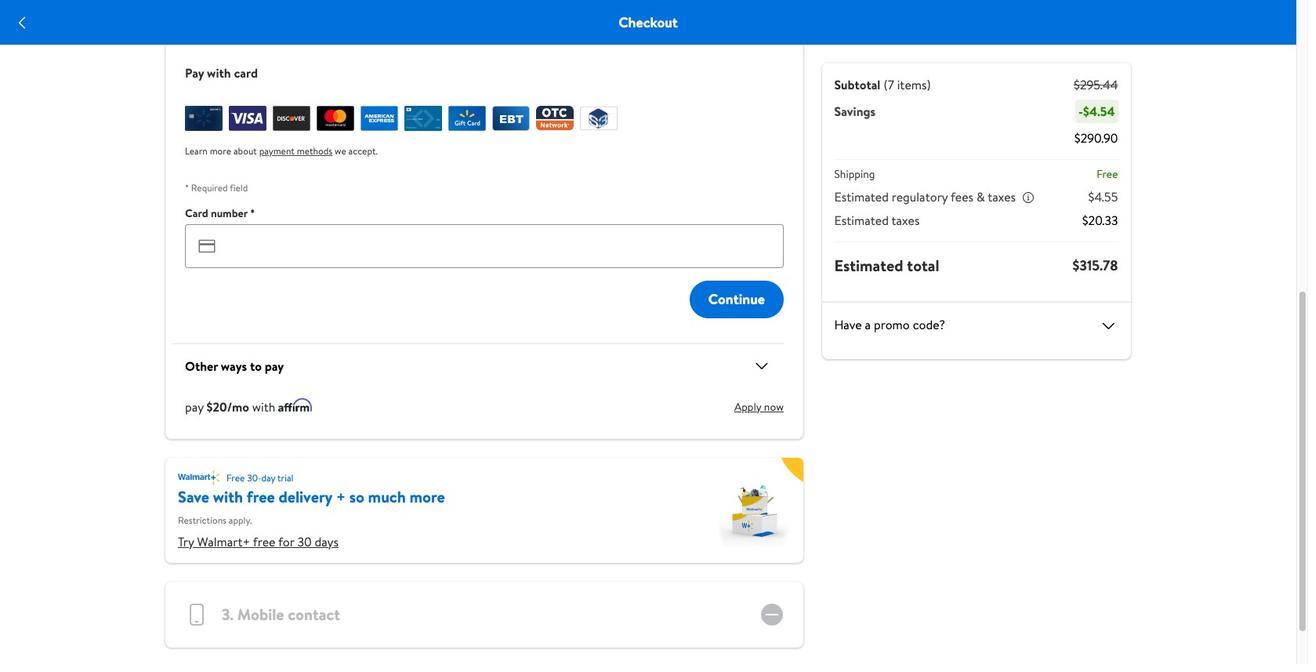Task type: describe. For each thing, give the bounding box(es) containing it.
1 horizontal spatial pay
[[265, 358, 284, 375]]

now
[[764, 399, 784, 415]]

with for card
[[207, 64, 231, 82]]

subtotal
[[835, 76, 881, 93]]

for
[[278, 533, 294, 550]]

restrictions
[[178, 513, 227, 526]]

methods
[[297, 144, 333, 158]]

try
[[178, 533, 194, 550]]

-
[[1079, 103, 1084, 120]]

trial
[[278, 471, 294, 484]]

more information on regulatory fees and taxes image
[[1023, 191, 1035, 204]]

save
[[178, 486, 209, 507]]

continue
[[709, 289, 765, 309]]

pay
[[185, 64, 204, 82]]

card
[[185, 205, 208, 221]]

affirm image
[[279, 398, 312, 412]]

$4.54
[[1084, 103, 1116, 120]]

0 vertical spatial *
[[185, 181, 189, 194]]

discover image
[[273, 106, 310, 131]]

walmart+
[[197, 533, 250, 550]]

promo
[[875, 316, 911, 333]]

3.
[[222, 604, 234, 625]]

card number *
[[185, 205, 255, 221]]

field
[[230, 181, 248, 194]]

savings
[[835, 103, 876, 120]]

shipping
[[835, 166, 876, 182]]

3. mobile contact
[[222, 604, 340, 625]]

payment methods link
[[259, 144, 333, 158]]

0 horizontal spatial pay
[[185, 398, 204, 416]]

estimated regulatory fees & taxes
[[835, 188, 1017, 205]]

continue button
[[690, 281, 784, 318]]

code?
[[914, 316, 946, 333]]

a
[[866, 316, 872, 333]]

otc network card image
[[536, 106, 574, 131]]

apply.
[[229, 513, 252, 526]]

with for free
[[213, 486, 243, 507]]

1 vertical spatial with
[[252, 398, 276, 416]]

total
[[908, 255, 940, 276]]

estimated for estimated taxes
[[835, 212, 889, 229]]

back image
[[13, 13, 31, 32]]

visa image
[[229, 106, 267, 131]]

contact
[[288, 604, 340, 625]]

ways
[[221, 358, 247, 375]]

days
[[315, 533, 339, 550]]

30
[[297, 533, 312, 550]]

much
[[368, 486, 406, 507]]

gift card image
[[448, 106, 486, 131]]

$20/mo
[[207, 398, 249, 416]]

$4.55
[[1089, 188, 1119, 205]]

+
[[336, 486, 346, 507]]

0 vertical spatial free
[[247, 486, 275, 507]]

$295.44
[[1075, 76, 1119, 93]]

to
[[250, 358, 262, 375]]

american express image
[[361, 106, 398, 131]]

save with free delivery + so much more restrictions apply. try walmart+ free for 30 days
[[178, 486, 445, 550]]

electronic benefits transfer image
[[492, 106, 530, 131]]

day
[[261, 471, 275, 484]]

have a promo code?
[[835, 316, 946, 333]]

free for free
[[1097, 166, 1119, 182]]

free for free 30-day trial
[[227, 471, 245, 484]]

estimated total
[[835, 255, 940, 276]]

learn more about payment methods we accept.
[[185, 144, 378, 158]]

Card number * text field
[[185, 224, 784, 268]]

pay $20/mo with
[[185, 398, 279, 416]]

have
[[835, 316, 863, 333]]



Task type: locate. For each thing, give the bounding box(es) containing it.
other ways to pay image
[[753, 357, 771, 376]]

regulatory
[[892, 188, 949, 205]]

subtotal (7 items)
[[835, 76, 932, 93]]

estimated for estimated total
[[835, 255, 904, 276]]

fees
[[951, 188, 974, 205]]

0 vertical spatial more
[[210, 144, 231, 158]]

free
[[247, 486, 275, 507], [253, 533, 276, 550]]

apply
[[735, 399, 762, 415]]

more right learn
[[210, 144, 231, 158]]

with left affirm image
[[252, 398, 276, 416]]

more inside save with free delivery + so much more restrictions apply. try walmart+ free for 30 days
[[410, 486, 445, 507]]

* required field
[[185, 181, 248, 194]]

free
[[1097, 166, 1119, 182], [227, 471, 245, 484]]

1 horizontal spatial free
[[1097, 166, 1119, 182]]

with
[[207, 64, 231, 82], [252, 398, 276, 416], [213, 486, 243, 507]]

free left for
[[253, 533, 276, 550]]

payment
[[259, 144, 295, 158]]

30-
[[247, 471, 261, 484]]

2 vertical spatial estimated
[[835, 255, 904, 276]]

estimated
[[835, 188, 889, 205], [835, 212, 889, 229], [835, 255, 904, 276]]

pay
[[265, 358, 284, 375], [185, 398, 204, 416]]

0 horizontal spatial *
[[185, 181, 189, 194]]

free left 30-
[[227, 471, 245, 484]]

have a promo code? image
[[1100, 316, 1119, 335]]

1 estimated from the top
[[835, 188, 889, 205]]

card
[[234, 64, 258, 82]]

taxes down regulatory
[[892, 212, 920, 229]]

* right number
[[250, 205, 255, 221]]

learn
[[185, 144, 208, 158]]

mobile
[[237, 604, 284, 625]]

1 vertical spatial taxes
[[892, 212, 920, 229]]

1 vertical spatial more
[[410, 486, 445, 507]]

checkout
[[619, 13, 678, 32]]

taxes right &
[[988, 188, 1017, 205]]

1 vertical spatial pay
[[185, 398, 204, 416]]

*
[[185, 181, 189, 194], [250, 205, 255, 221]]

1 vertical spatial free
[[227, 471, 245, 484]]

1 vertical spatial estimated
[[835, 212, 889, 229]]

more right much
[[410, 486, 445, 507]]

with inside save with free delivery + so much more restrictions apply. try walmart+ free for 30 days
[[213, 486, 243, 507]]

0 vertical spatial taxes
[[988, 188, 1017, 205]]

3 estimated from the top
[[835, 255, 904, 276]]

other ways to pay
[[185, 358, 284, 375]]

pay left $20/mo
[[185, 398, 204, 416]]

$290.90
[[1075, 129, 1119, 147]]

0 horizontal spatial more
[[210, 144, 231, 158]]

free down the free 30-day trial
[[247, 486, 275, 507]]

we
[[335, 144, 346, 158]]

more
[[210, 144, 231, 158], [410, 486, 445, 507]]

items)
[[898, 76, 932, 93]]

number
[[211, 205, 248, 221]]

(7
[[884, 76, 895, 93]]

delivery
[[279, 486, 333, 507]]

pay right to
[[265, 358, 284, 375]]

0 horizontal spatial free
[[227, 471, 245, 484]]

* left required
[[185, 181, 189, 194]]

0 horizontal spatial taxes
[[892, 212, 920, 229]]

so
[[349, 486, 364, 507]]

0 vertical spatial with
[[207, 64, 231, 82]]

1 vertical spatial free
[[253, 533, 276, 550]]

apply now button
[[735, 394, 784, 419]]

walmart rewards image
[[185, 106, 223, 131]]

sam's mastercard image
[[405, 106, 442, 131]]

-$4.54
[[1079, 103, 1116, 120]]

apply now
[[735, 399, 784, 415]]

walmart plus image
[[178, 470, 220, 485]]

other
[[185, 358, 218, 375]]

2 vertical spatial with
[[213, 486, 243, 507]]

mastercard image
[[317, 106, 354, 131]]

free up $4.55
[[1097, 166, 1119, 182]]

0 vertical spatial pay
[[265, 358, 284, 375]]

1 horizontal spatial taxes
[[988, 188, 1017, 205]]

free 30-day trial
[[227, 471, 294, 484]]

with up "apply."
[[213, 486, 243, 507]]

medicare advantage card image
[[580, 106, 618, 131]]

0 vertical spatial estimated
[[835, 188, 889, 205]]

&
[[977, 188, 986, 205]]

$315.78
[[1073, 256, 1119, 275]]

1 vertical spatial *
[[250, 205, 255, 221]]

try walmart+ free for 30 days button
[[178, 533, 339, 550]]

0 vertical spatial free
[[1097, 166, 1119, 182]]

pay with card
[[185, 64, 258, 82]]

required
[[191, 181, 228, 194]]

taxes
[[988, 188, 1017, 205], [892, 212, 920, 229]]

estimated for estimated regulatory fees & taxes
[[835, 188, 889, 205]]

with right 'pay' on the top left of page
[[207, 64, 231, 82]]

1 horizontal spatial *
[[250, 205, 255, 221]]

estimated taxes
[[835, 212, 920, 229]]

accept.
[[349, 144, 378, 158]]

about
[[234, 144, 257, 158]]

2 estimated from the top
[[835, 212, 889, 229]]

1 horizontal spatial more
[[410, 486, 445, 507]]

$20.33
[[1083, 212, 1119, 229]]



Task type: vqa. For each thing, say whether or not it's contained in the screenshot.
to
yes



